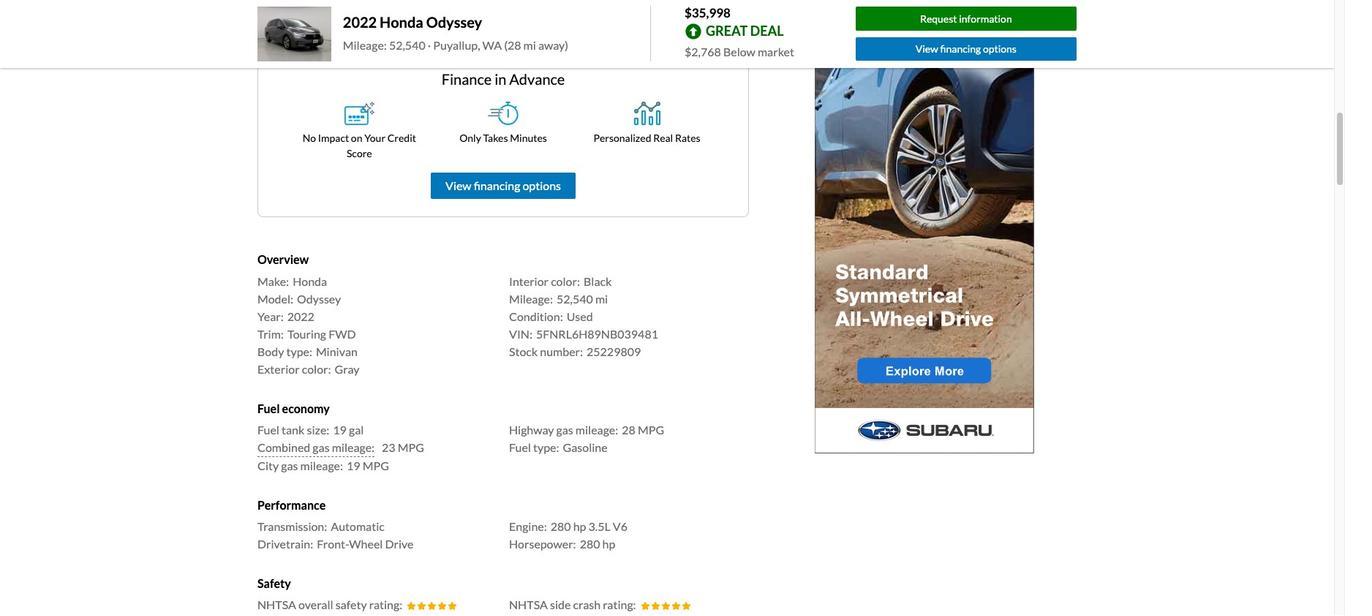 Task type: locate. For each thing, give the bounding box(es) containing it.
in
[[495, 71, 507, 88]]

0 vertical spatial 2022
[[343, 13, 377, 31]]

52,540 for honda
[[389, 38, 426, 52]]

2022 up touring
[[287, 309, 315, 323]]

1 horizontal spatial financing
[[941, 43, 981, 55]]

0 vertical spatial mileage:
[[576, 423, 618, 437]]

2 vertical spatial gas
[[281, 459, 298, 473]]

stock
[[509, 344, 538, 358]]

1 horizontal spatial mileage:
[[509, 292, 553, 306]]

make:
[[258, 274, 289, 288]]

view financing options button down request information button on the right of page
[[856, 37, 1077, 61]]

mpg down 23 at the left
[[363, 459, 389, 473]]

0 vertical spatial view financing options
[[916, 43, 1017, 55]]

1 vertical spatial type:
[[533, 440, 559, 454]]

1 rating: from the left
[[369, 598, 403, 612]]

mileage: for 2022
[[343, 38, 387, 52]]

options
[[983, 43, 1017, 55], [523, 179, 561, 193]]

1 horizontal spatial 2022
[[343, 13, 377, 31]]

0 vertical spatial 52,540
[[389, 38, 426, 52]]

19 left gal
[[333, 423, 347, 437]]

0 horizontal spatial options
[[523, 179, 561, 193]]

year:
[[258, 309, 284, 323]]

0 vertical spatial honda
[[380, 13, 423, 31]]

only takes minutes
[[460, 132, 547, 144]]

19 down gal
[[347, 459, 360, 473]]

28
[[622, 423, 636, 437]]

0 vertical spatial color:
[[551, 274, 580, 288]]

view down only
[[446, 179, 472, 193]]

1 horizontal spatial 52,540
[[557, 292, 593, 306]]

2 vertical spatial fuel
[[509, 440, 531, 454]]

·
[[428, 38, 431, 52]]

1 vertical spatial 2022
[[287, 309, 315, 323]]

1 horizontal spatial type:
[[533, 440, 559, 454]]

0 horizontal spatial 52,540
[[389, 38, 426, 52]]

personalized real rates
[[594, 132, 701, 144]]

1 vertical spatial view financing options
[[446, 179, 561, 193]]

odyssey up puyallup,
[[426, 13, 482, 31]]

odyssey up touring
[[297, 292, 341, 306]]

1 vertical spatial mileage:
[[332, 440, 375, 454]]

type:
[[286, 344, 312, 358], [533, 440, 559, 454]]

1 horizontal spatial gasoline
[[563, 440, 608, 454]]

0 horizontal spatial 19
[[333, 423, 347, 437]]

horsepower:
[[509, 537, 576, 551]]

gasoline
[[301, 0, 341, 13], [563, 440, 608, 454]]

type: down highway
[[533, 440, 559, 454]]

0 vertical spatial options
[[983, 43, 1017, 55]]

financing down request information button on the right of page
[[941, 43, 981, 55]]

on
[[351, 132, 362, 144]]

options for leftmost view financing options button
[[523, 179, 561, 193]]

0 horizontal spatial honda
[[293, 274, 327, 288]]

hp left 3.5l
[[573, 520, 586, 533]]

1 vertical spatial odyssey
[[297, 292, 341, 306]]

1 vertical spatial mileage:
[[509, 292, 553, 306]]

$2,768
[[685, 44, 721, 58]]

gasoline inside the highway gas mileage: 28 mpg fuel type: gasoline
[[563, 440, 608, 454]]

honda
[[380, 13, 423, 31], [293, 274, 327, 288]]

drive
[[385, 537, 414, 551]]

puyallup,
[[433, 38, 480, 52]]

rating: for nhtsa side crash rating:
[[603, 598, 636, 612]]

gas down combined
[[281, 459, 298, 473]]

view financing options down request information button on the right of page
[[916, 43, 1017, 55]]

drivetrain:
[[258, 537, 313, 551]]

1 horizontal spatial 19
[[347, 459, 360, 473]]

0 horizontal spatial color:
[[302, 362, 331, 376]]

used
[[567, 309, 593, 323]]

performance
[[258, 498, 326, 512]]

mpg
[[638, 423, 664, 437], [398, 440, 424, 454], [363, 459, 389, 473]]

1 nhtsa from the left
[[258, 598, 296, 612]]

rating: for nhtsa overall safety rating:
[[369, 598, 403, 612]]

fuel up combined
[[258, 423, 279, 437]]

52,540
[[389, 38, 426, 52], [557, 292, 593, 306]]

0 horizontal spatial 2022
[[287, 309, 315, 323]]

0 vertical spatial mpg
[[638, 423, 664, 437]]

engine: 280 hp 3.5l v6 horsepower: 280 hp
[[509, 520, 628, 551]]

0 vertical spatial 280
[[551, 520, 571, 533]]

view financing options button
[[856, 37, 1077, 61], [431, 173, 576, 199]]

1 vertical spatial hp
[[603, 537, 616, 551]]

1 vertical spatial mpg
[[398, 440, 424, 454]]

financing
[[941, 43, 981, 55], [474, 179, 520, 193]]

1 vertical spatial financing
[[474, 179, 520, 193]]

1 vertical spatial color:
[[302, 362, 331, 376]]

mileage:
[[343, 38, 387, 52], [509, 292, 553, 306]]

color: down minivan
[[302, 362, 331, 376]]

mi right (28
[[524, 38, 536, 52]]

280 up horsepower:
[[551, 520, 571, 533]]

280
[[551, 520, 571, 533], [580, 537, 600, 551]]

1 vertical spatial 52,540
[[557, 292, 593, 306]]

mileage: inside interior color: black mileage: 52,540 mi condition: used vin: 5fnrl6h89nb039481 stock number: 25229809
[[509, 292, 553, 306]]

fuel tank size: 19 gal combined gas mileage: 23 mpg city gas mileage: 19 mpg
[[258, 423, 424, 473]]

hp down 3.5l
[[603, 537, 616, 551]]

1 horizontal spatial 280
[[580, 537, 600, 551]]

nhtsa left side
[[509, 598, 548, 612]]

mileage: down interior
[[509, 292, 553, 306]]

1 horizontal spatial color:
[[551, 274, 580, 288]]

0 horizontal spatial mpg
[[363, 459, 389, 473]]

0 vertical spatial financing
[[941, 43, 981, 55]]

2022 right 2022 honda odyssey image
[[343, 13, 377, 31]]

vin:
[[509, 327, 533, 341]]

280 down 3.5l
[[580, 537, 600, 551]]

0 horizontal spatial odyssey
[[297, 292, 341, 306]]

gas
[[556, 423, 573, 437], [313, 440, 330, 454], [281, 459, 298, 473]]

0 horizontal spatial type:
[[286, 344, 312, 358]]

1 vertical spatial gas
[[313, 440, 330, 454]]

0 horizontal spatial view
[[446, 179, 472, 193]]

2022 honda odyssey image
[[258, 6, 331, 62]]

crash
[[573, 598, 601, 612]]

19
[[333, 423, 347, 437], [347, 459, 360, 473]]

1 horizontal spatial mi
[[595, 292, 608, 306]]

0 vertical spatial mi
[[524, 38, 536, 52]]

0 vertical spatial fuel
[[258, 401, 280, 415]]

0 vertical spatial odyssey
[[426, 13, 482, 31]]

gas down size:
[[313, 440, 330, 454]]

0 horizontal spatial mi
[[524, 38, 536, 52]]

options down the minutes
[[523, 179, 561, 193]]

hp
[[573, 520, 586, 533], [603, 537, 616, 551]]

gray
[[335, 362, 360, 376]]

below
[[724, 44, 756, 58]]

mileage: inside 2022 honda odyssey mileage: 52,540 · puyallup, wa (28 mi away)
[[343, 38, 387, 52]]

fuel left economy
[[258, 401, 280, 415]]

view financing options
[[916, 43, 1017, 55], [446, 179, 561, 193]]

2 vertical spatial mileage:
[[300, 459, 343, 473]]

2 vertical spatial mpg
[[363, 459, 389, 473]]

52,540 left ·
[[389, 38, 426, 52]]

1 vertical spatial honda
[[293, 274, 327, 288]]

0 horizontal spatial mileage:
[[343, 38, 387, 52]]

0 horizontal spatial nhtsa
[[258, 598, 296, 612]]

1 vertical spatial options
[[523, 179, 561, 193]]

fuel down highway
[[509, 440, 531, 454]]

economy
[[282, 401, 330, 415]]

fuel for fuel economy
[[258, 401, 280, 415]]

2 horizontal spatial gas
[[556, 423, 573, 437]]

view financing options down only takes minutes in the top left of the page
[[446, 179, 561, 193]]

0 vertical spatial type:
[[286, 344, 312, 358]]

$2,768 below market
[[685, 44, 795, 58]]

mileage: down gal
[[332, 440, 375, 454]]

condition:
[[509, 309, 563, 323]]

1 horizontal spatial honda
[[380, 13, 423, 31]]

nhtsa
[[258, 598, 296, 612], [509, 598, 548, 612]]

color: left black
[[551, 274, 580, 288]]

fuel for fuel tank size: 19 gal combined gas mileage: 23 mpg city gas mileage: 19 mpg
[[258, 423, 279, 437]]

2022 inside make: honda model: odyssey year: 2022 trim: touring fwd body type: minivan exterior color: gray
[[287, 309, 315, 323]]

front-
[[317, 537, 349, 551]]

highway
[[509, 423, 554, 437]]

fuel inside the fuel tank size: 19 gal combined gas mileage: 23 mpg city gas mileage: 19 mpg
[[258, 423, 279, 437]]

mileage: left 28
[[576, 423, 618, 437]]

1 horizontal spatial options
[[983, 43, 1017, 55]]

mpg right 23 at the left
[[398, 440, 424, 454]]

0 vertical spatial mileage:
[[343, 38, 387, 52]]

great
[[706, 22, 748, 39]]

view financing options button down only takes minutes in the top left of the page
[[431, 173, 576, 199]]

honda inside 2022 honda odyssey mileage: 52,540 · puyallup, wa (28 mi away)
[[380, 13, 423, 31]]

1 vertical spatial view financing options button
[[431, 173, 576, 199]]

0 horizontal spatial financing
[[474, 179, 520, 193]]

side
[[550, 598, 571, 612]]

1 vertical spatial mi
[[595, 292, 608, 306]]

1 horizontal spatial nhtsa
[[509, 598, 548, 612]]

52,540 inside 2022 honda odyssey mileage: 52,540 · puyallup, wa (28 mi away)
[[389, 38, 426, 52]]

minutes
[[510, 132, 547, 144]]

rating: right safety at the left of page
[[369, 598, 403, 612]]

mileage:
[[576, 423, 618, 437], [332, 440, 375, 454], [300, 459, 343, 473]]

0 horizontal spatial hp
[[573, 520, 586, 533]]

type: down touring
[[286, 344, 312, 358]]

0 vertical spatial gasoline
[[301, 0, 341, 13]]

request
[[920, 12, 957, 25]]

1 horizontal spatial view financing options
[[916, 43, 1017, 55]]

nhtsa for nhtsa overall safety rating:
[[258, 598, 296, 612]]

0 horizontal spatial rating:
[[369, 598, 403, 612]]

1 vertical spatial fuel
[[258, 423, 279, 437]]

nhtsa overall safety rating:
[[258, 598, 403, 612]]

combined
[[258, 440, 310, 454]]

honda inside make: honda model: odyssey year: 2022 trim: touring fwd body type: minivan exterior color: gray
[[293, 274, 327, 288]]

2 nhtsa from the left
[[509, 598, 548, 612]]

honda for odyssey
[[380, 13, 423, 31]]

0 vertical spatial view financing options button
[[856, 37, 1077, 61]]

0 vertical spatial hp
[[573, 520, 586, 533]]

trim:
[[258, 327, 284, 341]]

financing down takes at top left
[[474, 179, 520, 193]]

fuel
[[258, 401, 280, 415], [258, 423, 279, 437], [509, 440, 531, 454]]

mileage: left ·
[[343, 38, 387, 52]]

view
[[916, 43, 939, 55], [446, 179, 472, 193]]

nhtsa down safety
[[258, 598, 296, 612]]

mi
[[524, 38, 536, 52], [595, 292, 608, 306]]

2 rating: from the left
[[603, 598, 636, 612]]

2 horizontal spatial mpg
[[638, 423, 664, 437]]

0 vertical spatial view
[[916, 43, 939, 55]]

color: inside make: honda model: odyssey year: 2022 trim: touring fwd body type: minivan exterior color: gray
[[302, 362, 331, 376]]

mi down black
[[595, 292, 608, 306]]

1 horizontal spatial odyssey
[[426, 13, 482, 31]]

mileage: down size:
[[300, 459, 343, 473]]

rating: right crash
[[603, 598, 636, 612]]

automatic
[[331, 520, 385, 533]]

0 horizontal spatial gas
[[281, 459, 298, 473]]

1 vertical spatial gasoline
[[563, 440, 608, 454]]

0 vertical spatial gas
[[556, 423, 573, 437]]

1 horizontal spatial rating:
[[603, 598, 636, 612]]

view down 'request'
[[916, 43, 939, 55]]

gas right highway
[[556, 423, 573, 437]]

52,540 up used
[[557, 292, 593, 306]]

options down information
[[983, 43, 1017, 55]]

52,540 inside interior color: black mileage: 52,540 mi condition: used vin: 5fnrl6h89nb039481 stock number: 25229809
[[557, 292, 593, 306]]

away)
[[538, 38, 568, 52]]

mpg right 28
[[638, 423, 664, 437]]



Task type: vqa. For each thing, say whether or not it's contained in the screenshot.
the topmost View financing options
yes



Task type: describe. For each thing, give the bounding box(es) containing it.
deal
[[750, 22, 784, 39]]

overview
[[258, 253, 309, 267]]

1 vertical spatial 280
[[580, 537, 600, 551]]

overall
[[299, 598, 333, 612]]

impact
[[318, 132, 349, 144]]

your
[[364, 132, 386, 144]]

real
[[653, 132, 673, 144]]

odyssey inside make: honda model: odyssey year: 2022 trim: touring fwd body type: minivan exterior color: gray
[[297, 292, 341, 306]]

fuel type image
[[263, 0, 287, 9]]

0 vertical spatial 19
[[333, 423, 347, 437]]

type: inside the highway gas mileage: 28 mpg fuel type: gasoline
[[533, 440, 559, 454]]

tank
[[282, 423, 305, 437]]

make: honda model: odyssey year: 2022 trim: touring fwd body type: minivan exterior color: gray
[[258, 274, 360, 376]]

financing for leftmost view financing options button
[[474, 179, 520, 193]]

market
[[758, 44, 795, 58]]

previous image
[[869, 0, 901, 3]]

mileage: inside the highway gas mileage: 28 mpg fuel type: gasoline
[[576, 423, 618, 437]]

body
[[258, 344, 284, 358]]

mi inside 2022 honda odyssey mileage: 52,540 · puyallup, wa (28 mi away)
[[524, 38, 536, 52]]

finance in advance
[[442, 71, 565, 88]]

exterior
[[258, 362, 300, 376]]

2022 honda odyssey mileage: 52,540 · puyallup, wa (28 mi away)
[[343, 13, 568, 52]]

financing for rightmost view financing options button
[[941, 43, 981, 55]]

mpg inside the highway gas mileage: 28 mpg fuel type: gasoline
[[638, 423, 664, 437]]

highway gas mileage: 28 mpg fuel type: gasoline
[[509, 423, 664, 454]]

wheel
[[349, 537, 383, 551]]

request information button
[[856, 7, 1077, 31]]

takes
[[483, 132, 508, 144]]

honda for model:
[[293, 274, 327, 288]]

advertisement region
[[815, 15, 1035, 454]]

touring
[[287, 327, 326, 341]]

rates
[[675, 132, 701, 144]]

1 horizontal spatial view
[[916, 43, 939, 55]]

interior
[[509, 274, 549, 288]]

minivan
[[316, 344, 358, 358]]

52,540 for color:
[[557, 292, 593, 306]]

safety
[[336, 598, 367, 612]]

0 horizontal spatial 280
[[551, 520, 571, 533]]

transmission:
[[258, 520, 327, 533]]

v6
[[613, 520, 628, 533]]

2022 inside 2022 honda odyssey mileage: 52,540 · puyallup, wa (28 mi away)
[[343, 13, 377, 31]]

mileage: for interior
[[509, 292, 553, 306]]

fuel inside the highway gas mileage: 28 mpg fuel type: gasoline
[[509, 440, 531, 454]]

credit
[[388, 132, 416, 144]]

fwd
[[329, 327, 356, 341]]

25229809
[[587, 344, 641, 358]]

number:
[[540, 344, 583, 358]]

1 horizontal spatial hp
[[603, 537, 616, 551]]

personalized
[[594, 132, 652, 144]]

request information
[[920, 12, 1012, 25]]

gas inside the highway gas mileage: 28 mpg fuel type: gasoline
[[556, 423, 573, 437]]

fuel economy
[[258, 401, 330, 415]]

model:
[[258, 292, 293, 306]]

great deal
[[706, 22, 784, 39]]

interior color: black mileage: 52,540 mi condition: used vin: 5fnrl6h89nb039481 stock number: 25229809
[[509, 274, 658, 358]]

1 vertical spatial view
[[446, 179, 472, 193]]

black
[[584, 274, 612, 288]]

score
[[347, 147, 372, 160]]

1 horizontal spatial view financing options button
[[856, 37, 1077, 61]]

transmission: automatic drivetrain: front-wheel drive
[[258, 520, 414, 551]]

information
[[959, 12, 1012, 25]]

no
[[303, 132, 316, 144]]

safety
[[258, 577, 291, 590]]

1 horizontal spatial mpg
[[398, 440, 424, 454]]

odyssey inside 2022 honda odyssey mileage: 52,540 · puyallup, wa (28 mi away)
[[426, 13, 482, 31]]

0 horizontal spatial view financing options button
[[431, 173, 576, 199]]

3.5l
[[589, 520, 611, 533]]

0 horizontal spatial gasoline
[[301, 0, 341, 13]]

23
[[382, 440, 396, 454]]

gal
[[349, 423, 364, 437]]

5fnrl6h89nb039481
[[536, 327, 658, 341]]

1 horizontal spatial gas
[[313, 440, 330, 454]]

city
[[258, 459, 279, 473]]

mi inside interior color: black mileage: 52,540 mi condition: used vin: 5fnrl6h89nb039481 stock number: 25229809
[[595, 292, 608, 306]]

type: inside make: honda model: odyssey year: 2022 trim: touring fwd body type: minivan exterior color: gray
[[286, 344, 312, 358]]

finance
[[442, 71, 492, 88]]

options for rightmost view financing options button
[[983, 43, 1017, 55]]

0 horizontal spatial view financing options
[[446, 179, 561, 193]]

$35,998
[[685, 5, 731, 20]]

nhtsa side crash rating:
[[509, 598, 636, 612]]

color: inside interior color: black mileage: 52,540 mi condition: used vin: 5fnrl6h89nb039481 stock number: 25229809
[[551, 274, 580, 288]]

(28
[[504, 38, 521, 52]]

advance
[[509, 71, 565, 88]]

next image
[[948, 0, 980, 3]]

nhtsa for nhtsa side crash rating:
[[509, 598, 548, 612]]

1 vertical spatial 19
[[347, 459, 360, 473]]

wa
[[483, 38, 502, 52]]

only
[[460, 132, 481, 144]]

engine:
[[509, 520, 547, 533]]

no impact on your credit score
[[303, 132, 416, 160]]

size:
[[307, 423, 329, 437]]



